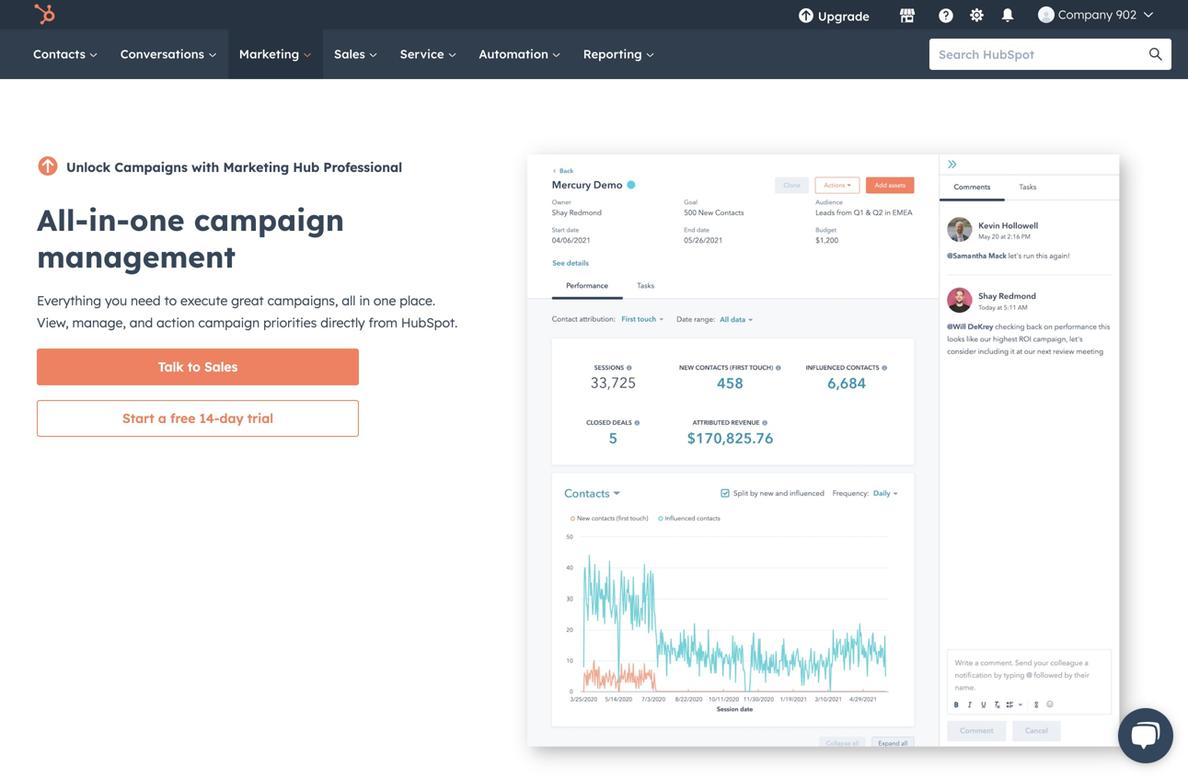 Task type: locate. For each thing, give the bounding box(es) containing it.
0 horizontal spatial to
[[164, 293, 177, 309]]

everything
[[37, 293, 101, 309]]

1 vertical spatial marketing
[[223, 159, 289, 175]]

to inside button
[[188, 359, 201, 375]]

settings image
[[968, 8, 985, 24]]

company
[[1058, 7, 1113, 22]]

1 vertical spatial to
[[188, 359, 201, 375]]

one right 'in' at top left
[[374, 293, 396, 309]]

automation
[[479, 46, 552, 62]]

hub
[[293, 159, 319, 175]]

campaign down unlock campaigns with marketing hub professional
[[194, 202, 344, 238]]

notifications image
[[999, 8, 1016, 25]]

1 horizontal spatial to
[[188, 359, 201, 375]]

day
[[220, 410, 244, 427]]

14-
[[199, 410, 220, 427]]

hubspot link
[[22, 4, 69, 26]]

with
[[192, 159, 219, 175]]

menu containing company 902
[[785, 0, 1166, 29]]

0 vertical spatial sales
[[334, 46, 369, 62]]

0 vertical spatial campaign
[[194, 202, 344, 238]]

0 vertical spatial to
[[164, 293, 177, 309]]

mateo roberts image
[[1038, 6, 1055, 23]]

company 902 button
[[1027, 0, 1164, 29]]

1 horizontal spatial sales
[[334, 46, 369, 62]]

marketing left sales link
[[239, 46, 303, 62]]

all
[[342, 293, 356, 309]]

reporting link
[[572, 29, 666, 79]]

to inside everything you need to execute great campaigns, all in one place. view, manage, and action campaign priorities directly from hubspot.
[[164, 293, 177, 309]]

campaign inside all-in-one campaign management
[[194, 202, 344, 238]]

menu item
[[882, 0, 886, 29]]

marketplaces button
[[888, 0, 927, 29]]

sales
[[334, 46, 369, 62], [204, 359, 238, 375]]

help image
[[938, 8, 954, 25]]

sales right talk
[[204, 359, 238, 375]]

start
[[122, 410, 154, 427]]

action
[[157, 315, 195, 331]]

view,
[[37, 315, 69, 331]]

in-
[[88, 202, 130, 238]]

need
[[131, 293, 161, 309]]

campaign down great
[[198, 315, 260, 331]]

to
[[164, 293, 177, 309], [188, 359, 201, 375]]

start a free 14-day trial button
[[37, 400, 359, 437]]

talk to sales button
[[37, 349, 359, 386]]

to up action
[[164, 293, 177, 309]]

and
[[130, 315, 153, 331]]

0 horizontal spatial one
[[130, 202, 184, 238]]

free
[[170, 410, 196, 427]]

trial
[[247, 410, 273, 427]]

marketing left hub
[[223, 159, 289, 175]]

directly
[[321, 315, 365, 331]]

campaign
[[194, 202, 344, 238], [198, 315, 260, 331]]

0 horizontal spatial sales
[[204, 359, 238, 375]]

conversations link
[[109, 29, 228, 79]]

start a free 14-day trial
[[122, 410, 273, 427]]

marketplaces image
[[899, 8, 916, 25]]

in
[[359, 293, 370, 309]]

reporting
[[583, 46, 646, 62]]

902
[[1116, 7, 1137, 22]]

conversations
[[120, 46, 208, 62]]

1 vertical spatial one
[[374, 293, 396, 309]]

0 vertical spatial one
[[130, 202, 184, 238]]

menu
[[785, 0, 1166, 29]]

marketing
[[239, 46, 303, 62], [223, 159, 289, 175]]

unlock
[[66, 159, 111, 175]]

to right talk
[[188, 359, 201, 375]]

1 vertical spatial campaign
[[198, 315, 260, 331]]

one
[[130, 202, 184, 238], [374, 293, 396, 309]]

sales left service
[[334, 46, 369, 62]]

everything you need to execute great campaigns, all in one place. view, manage, and action campaign priorities directly from hubspot.
[[37, 293, 458, 331]]

1 horizontal spatial one
[[374, 293, 396, 309]]

1 vertical spatial sales
[[204, 359, 238, 375]]

one down campaigns
[[130, 202, 184, 238]]

chat widget region
[[1089, 690, 1188, 779]]

manage,
[[72, 315, 126, 331]]

all-in-one campaign management
[[37, 202, 344, 275]]

place.
[[400, 293, 435, 309]]

settings link
[[965, 5, 988, 24]]



Task type: describe. For each thing, give the bounding box(es) containing it.
service link
[[389, 29, 468, 79]]

service
[[400, 46, 448, 62]]

management
[[37, 238, 236, 275]]

a
[[158, 410, 166, 427]]

contacts
[[33, 46, 89, 62]]

all-
[[37, 202, 88, 238]]

upgrade
[[818, 9, 870, 24]]

priorities
[[263, 315, 317, 331]]

0 vertical spatial marketing
[[239, 46, 303, 62]]

hubspot.
[[401, 315, 458, 331]]

search image
[[1149, 48, 1162, 61]]

from
[[369, 315, 398, 331]]

talk to sales
[[158, 359, 238, 375]]

search button
[[1140, 39, 1171, 70]]

talk
[[158, 359, 184, 375]]

marketing link
[[228, 29, 323, 79]]

one inside everything you need to execute great campaigns, all in one place. view, manage, and action campaign priorities directly from hubspot.
[[374, 293, 396, 309]]

Search HubSpot search field
[[929, 39, 1155, 70]]

notifications button
[[992, 0, 1023, 29]]

company 902
[[1058, 7, 1137, 22]]

help button
[[930, 0, 962, 29]]

campaigns,
[[267, 293, 338, 309]]

automation link
[[468, 29, 572, 79]]

execute
[[180, 293, 228, 309]]

professional
[[323, 159, 402, 175]]

upgrade image
[[798, 8, 814, 25]]

campaigns
[[115, 159, 188, 175]]

contacts link
[[22, 29, 109, 79]]

hubspot image
[[33, 4, 55, 26]]

campaign inside everything you need to execute great campaigns, all in one place. view, manage, and action campaign priorities directly from hubspot.
[[198, 315, 260, 331]]

great
[[231, 293, 264, 309]]

one inside all-in-one campaign management
[[130, 202, 184, 238]]

you
[[105, 293, 127, 309]]

unlock campaigns with marketing hub professional
[[66, 159, 402, 175]]

sales link
[[323, 29, 389, 79]]

sales inside button
[[204, 359, 238, 375]]



Task type: vqa. For each thing, say whether or not it's contained in the screenshot.
Campaigns
yes



